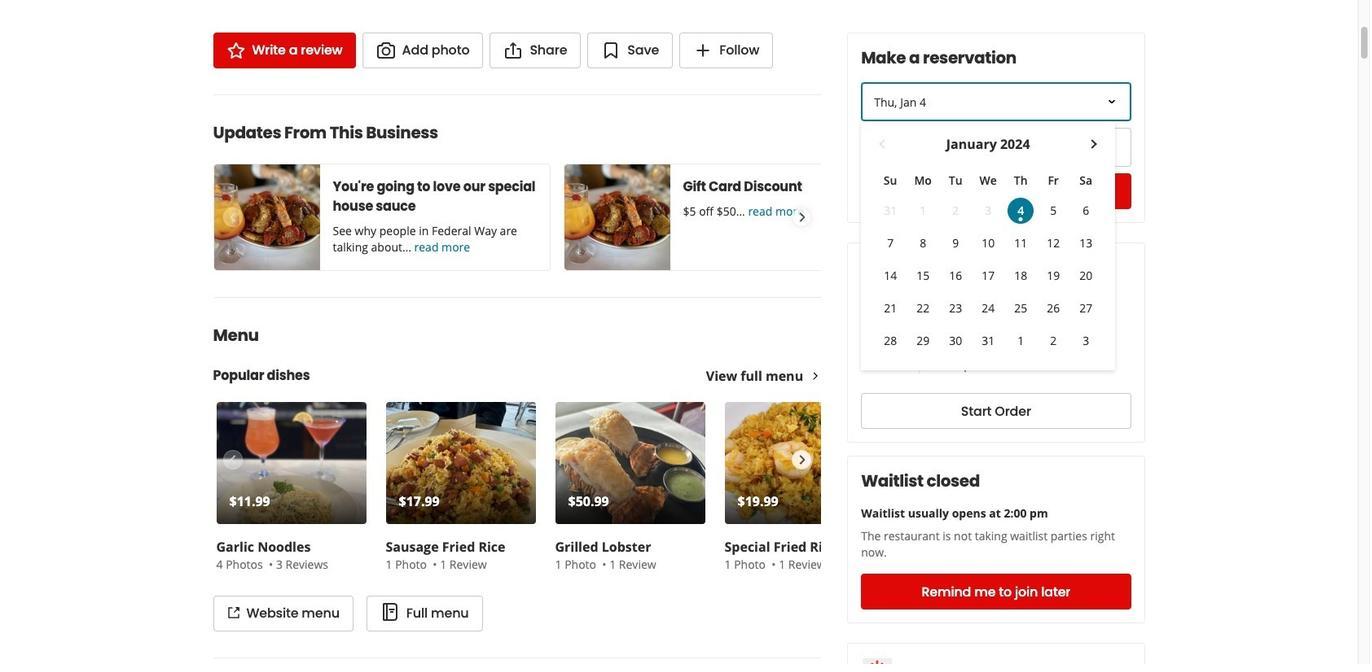Task type: describe. For each thing, give the bounding box(es) containing it.
24 save outline v2 image
[[601, 41, 621, 60]]

gift card discount image
[[564, 165, 670, 270]]

24 camera v2 image
[[376, 41, 396, 60]]

sausage fried rice image
[[386, 402, 536, 525]]

special fried rice seafood image
[[725, 402, 874, 525]]

14 chevron right outline image
[[810, 371, 821, 382]]

tue jan 2, 2024 cell
[[943, 198, 969, 224]]

24 share v2 image
[[504, 41, 523, 60]]

fri feb 2, 2024 cell
[[1040, 328, 1066, 354]]

wed jan 3, 2024 cell
[[975, 198, 1001, 224]]

thu feb 1, 2024 cell
[[1008, 328, 1034, 354]]

grilled lobster image
[[555, 402, 705, 525]]

6 row from the top
[[874, 325, 1102, 358]]

4 row from the top
[[874, 260, 1102, 292]]

next image for 1st previous image from the bottom of the page
[[793, 450, 811, 470]]

previous image inside updates from this business element
[[223, 208, 241, 227]]

menu element
[[187, 297, 878, 632]]

sun dec 31, 2023 cell
[[877, 198, 903, 224]]

2 previous image from the top
[[223, 450, 241, 470]]



Task type: locate. For each thing, give the bounding box(es) containing it.
5 row from the top
[[874, 292, 1102, 325]]

you're going to love our special house  sauce image
[[214, 165, 320, 270]]

2 row from the top
[[874, 195, 1102, 227]]

24 menu v2 image
[[380, 603, 400, 623]]

updates from this business element
[[187, 94, 900, 271]]

0 vertical spatial previous image
[[223, 208, 241, 227]]

1 next image from the top
[[793, 208, 811, 227]]

2 next image from the top
[[793, 450, 811, 470]]

3 row from the top
[[874, 227, 1102, 260]]

1 vertical spatial previous image
[[223, 450, 241, 470]]

next image for previous image in updates from this business element
[[793, 208, 811, 227]]

previous image
[[223, 208, 241, 227], [223, 450, 241, 470]]

mon jan 1, 2024 cell
[[910, 198, 936, 224]]

24 star v2 image
[[226, 41, 246, 60]]

1 row from the top
[[874, 167, 1102, 195]]

tab list
[[861, 299, 1016, 332]]

row group
[[874, 195, 1102, 358]]

sat feb 3, 2024 cell
[[1073, 328, 1099, 354]]

24 add v2 image
[[693, 41, 713, 60]]

grid
[[874, 134, 1102, 358]]

None field
[[999, 128, 1131, 167], [863, 130, 991, 165], [999, 128, 1131, 167], [863, 130, 991, 165]]

0 vertical spatial next image
[[793, 208, 811, 227]]

next image
[[793, 208, 811, 227], [793, 450, 811, 470]]

16 external link v2 image
[[227, 607, 240, 620]]

1 vertical spatial next image
[[793, 450, 811, 470]]

1 previous image from the top
[[223, 208, 241, 227]]

tab panel
[[861, 332, 1016, 338]]

next image inside menu element
[[793, 450, 811, 470]]

Select a date text field
[[861, 82, 1131, 121]]

next image inside updates from this business element
[[793, 208, 811, 227]]

row
[[874, 167, 1102, 195], [874, 195, 1102, 227], [874, 227, 1102, 260], [874, 260, 1102, 292], [874, 292, 1102, 325], [874, 325, 1102, 358]]

thu jan 4, 2024 cell
[[1004, 195, 1037, 227]]

garlic noodles image
[[216, 402, 366, 525]]



Task type: vqa. For each thing, say whether or not it's contained in the screenshot.
the 24 menu v2 image on the left of the page
yes



